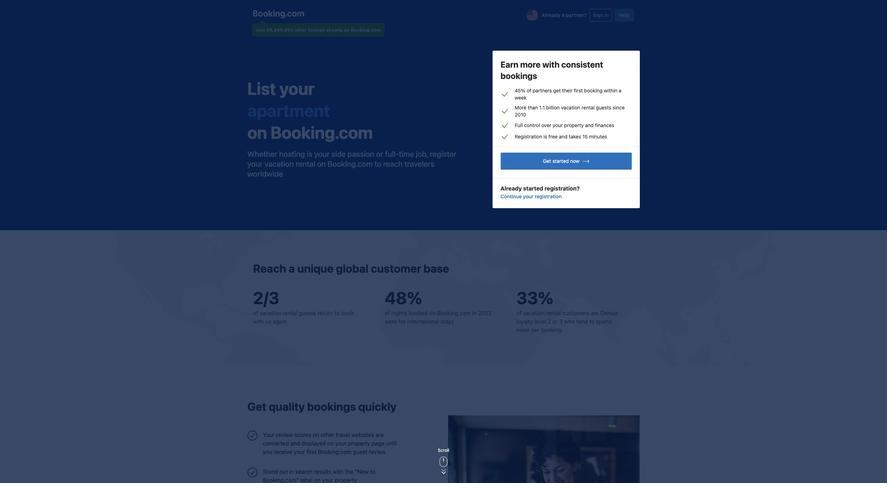 Task type: locate. For each thing, give the bounding box(es) containing it.
booking.com down passion
[[328, 159, 373, 169]]

your up apartment
[[280, 79, 315, 98]]

passion
[[348, 149, 375, 159]]

first inside your review scores on other travel websites are converted and displayed on your property page until you receive your first booking.com guest review
[[307, 449, 317, 456]]

1 horizontal spatial guests
[[597, 105, 612, 111]]

33% of vacation rental customers are genius loyalty level 2 or 3 who tend to spend more per booking
[[517, 288, 619, 334]]

0 vertical spatial get
[[543, 158, 552, 164]]

in inside the 48% of nights booked on booking.com in 2022 were for international stays
[[473, 310, 477, 317]]

in right sign
[[605, 12, 609, 18]]

job,
[[416, 149, 429, 159]]

1 vertical spatial with
[[253, 319, 264, 325]]

vacation
[[562, 105, 581, 111], [265, 159, 294, 169], [260, 310, 282, 317], [524, 310, 545, 317]]

0 vertical spatial guests
[[597, 105, 612, 111]]

property for your review scores on other travel websites are converted and displayed on your property page until you receive your first booking.com guest review
[[348, 441, 370, 447]]

and up 15
[[586, 122, 594, 128]]

more
[[521, 60, 541, 69], [517, 327, 530, 334]]

with up get
[[543, 60, 560, 69]]

1 horizontal spatial get
[[543, 158, 552, 164]]

bookings up travel
[[307, 400, 356, 414]]

vacation down the "45% of partners get their first booking within a week"
[[562, 105, 581, 111]]

started
[[553, 158, 569, 164], [524, 185, 544, 192]]

0 horizontal spatial in
[[290, 469, 294, 475]]

0 vertical spatial with
[[543, 60, 560, 69]]

with left us
[[253, 319, 264, 325]]

booking.com inside your review scores on other travel websites are converted and displayed on your property page until you receive your first booking.com guest review
[[318, 449, 352, 456]]

rental
[[582, 105, 595, 111], [296, 159, 316, 169], [283, 310, 298, 317], [547, 310, 561, 317]]

1 vertical spatial a
[[619, 88, 622, 94]]

to left reach
[[375, 159, 382, 169]]

1 horizontal spatial are
[[591, 310, 599, 317]]

of
[[527, 88, 532, 94], [253, 310, 258, 317], [385, 310, 390, 317], [517, 310, 522, 317]]

1 vertical spatial and
[[559, 134, 568, 140]]

0 vertical spatial and
[[586, 122, 594, 128]]

get down free
[[543, 158, 552, 164]]

guests inside more than 1.1 billion vacation rental guests since 2010
[[597, 105, 612, 111]]

of for 45%
[[527, 88, 532, 94]]

more right "earn"
[[521, 60, 541, 69]]

1 horizontal spatial in
[[473, 310, 477, 317]]

reach
[[384, 159, 403, 169]]

are up 'spend'
[[591, 310, 599, 317]]

started for now
[[553, 158, 569, 164]]

a
[[562, 12, 565, 18], [619, 88, 622, 94], [289, 262, 295, 276]]

to inside 2/3 of vacation rental guests return to book with us again
[[335, 310, 340, 317]]

of up loyalty
[[517, 310, 522, 317]]

0 horizontal spatial guests
[[299, 310, 316, 317]]

or
[[376, 149, 384, 159], [553, 319, 558, 325]]

receive
[[274, 449, 293, 456]]

0 vertical spatial in
[[605, 12, 609, 18]]

tend
[[577, 319, 589, 325]]

side
[[332, 149, 346, 159]]

stays
[[441, 319, 454, 325]]

or left full- on the left top of the page
[[376, 149, 384, 159]]

0 horizontal spatial already
[[501, 185, 522, 192]]

get started now link
[[501, 153, 632, 170]]

of inside the "45% of partners get their first booking within a week"
[[527, 88, 532, 94]]

of up the were in the bottom of the page
[[385, 310, 390, 317]]

1 horizontal spatial a
[[562, 12, 565, 18]]

0 horizontal spatial or
[[376, 149, 384, 159]]

already
[[542, 12, 561, 18], [501, 185, 522, 192]]

base
[[424, 262, 450, 276]]

bookings inside earn more with consistent bookings
[[501, 71, 538, 81]]

booking.com right already
[[351, 27, 381, 33]]

get for get quality bookings quickly
[[248, 400, 267, 414]]

0 horizontal spatial a
[[289, 262, 295, 276]]

with left the
[[333, 469, 344, 475]]

1 vertical spatial review
[[369, 449, 386, 456]]

2/3 of vacation rental guests return to book with us again
[[253, 288, 354, 325]]

on inside the 48% of nights booked on booking.com in 2022 were for international stays
[[430, 310, 436, 317]]

of inside 33% of vacation rental customers are genius loyalty level 2 or 3 who tend to spend more per booking
[[517, 310, 522, 317]]

stand out in search results with the "new to booking.com" label on your property
[[263, 469, 376, 483]]

bookings down "earn"
[[501, 71, 538, 81]]

property for stand out in search results with the "new to booking.com" label on your property
[[335, 478, 357, 483]]

first right their
[[574, 88, 583, 94]]

0 vertical spatial more
[[521, 60, 541, 69]]

registration
[[515, 134, 543, 140]]

1 horizontal spatial started
[[553, 158, 569, 164]]

1 horizontal spatial or
[[553, 319, 558, 325]]

1 horizontal spatial bookings
[[501, 71, 538, 81]]

are
[[591, 310, 599, 317], [376, 432, 384, 439]]

1 vertical spatial property
[[348, 441, 370, 447]]

1 horizontal spatial booking
[[585, 88, 603, 94]]

0 vertical spatial a
[[562, 12, 565, 18]]

2 vertical spatial with
[[333, 469, 344, 475]]

your left side
[[314, 149, 330, 159]]

1 vertical spatial more
[[517, 327, 530, 334]]

your down the whether on the left top of the page
[[248, 159, 263, 169]]

1 horizontal spatial with
[[333, 469, 344, 475]]

control
[[525, 122, 541, 128]]

2 horizontal spatial with
[[543, 60, 560, 69]]

1 vertical spatial is
[[307, 149, 313, 159]]

guests
[[597, 105, 612, 111], [299, 310, 316, 317]]

vacation inside 'whether hosting is your side passion or full-time job, register your vacation rental on booking.com to reach travelers worldwide'
[[265, 159, 294, 169]]

results
[[314, 469, 332, 475]]

in left 2022
[[473, 310, 477, 317]]

to inside 'whether hosting is your side passion or full-time job, register your vacation rental on booking.com to reach travelers worldwide'
[[375, 159, 382, 169]]

in inside stand out in search results with the "new to booking.com" label on your property
[[290, 469, 294, 475]]

booking.com down travel
[[318, 449, 352, 456]]

1 vertical spatial other
[[321, 432, 335, 439]]

your
[[280, 79, 315, 98], [553, 122, 563, 128], [314, 149, 330, 159], [248, 159, 263, 169], [523, 194, 534, 200], [335, 441, 347, 447], [294, 449, 305, 456], [322, 478, 334, 483]]

is left free
[[544, 134, 548, 140]]

your down travel
[[335, 441, 347, 447]]

first
[[574, 88, 583, 94], [307, 449, 317, 456]]

guests left 'since'
[[597, 105, 612, 111]]

0 vertical spatial bookings
[[501, 71, 538, 81]]

since
[[613, 105, 625, 111]]

a right reach
[[289, 262, 295, 276]]

0 horizontal spatial with
[[253, 319, 264, 325]]

continue
[[501, 194, 522, 200]]

1 horizontal spatial already
[[542, 12, 561, 18]]

finances
[[596, 122, 615, 128]]

already for a
[[542, 12, 561, 18]]

apartment
[[248, 101, 330, 120]]

partner?
[[566, 12, 587, 18]]

1 horizontal spatial other
[[321, 432, 335, 439]]

customer
[[371, 262, 422, 276]]

rental up 2
[[547, 310, 561, 317]]

listings
[[308, 27, 325, 33]]

of for 33%
[[517, 310, 522, 317]]

vacation up us
[[260, 310, 282, 317]]

2
[[548, 319, 552, 325]]

0 horizontal spatial booking
[[542, 327, 562, 334]]

search
[[296, 469, 313, 475]]

review down page
[[369, 449, 386, 456]]

of inside 2/3 of vacation rental guests return to book with us again
[[253, 310, 258, 317]]

for
[[399, 319, 406, 325]]

and down scores at the bottom of page
[[291, 441, 300, 447]]

0 horizontal spatial is
[[307, 149, 313, 159]]

2022
[[479, 310, 492, 317]]

scroll
[[438, 448, 450, 453]]

0 vertical spatial are
[[591, 310, 599, 317]]

vacation inside more than 1.1 billion vacation rental guests since 2010
[[562, 105, 581, 111]]

converted
[[263, 441, 289, 447]]

are up page
[[376, 432, 384, 439]]

rental down hosting
[[296, 159, 316, 169]]

0 horizontal spatial other
[[295, 27, 307, 33]]

1 vertical spatial started
[[524, 185, 544, 192]]

in right out
[[290, 469, 294, 475]]

1 vertical spatial guests
[[299, 310, 316, 317]]

2 horizontal spatial in
[[605, 12, 609, 18]]

property up takes
[[565, 122, 584, 128]]

get
[[543, 158, 552, 164], [248, 400, 267, 414]]

1 vertical spatial booking
[[542, 327, 562, 334]]

property inside stand out in search results with the "new to booking.com" label on your property
[[335, 478, 357, 483]]

to left book
[[335, 310, 340, 317]]

48% of nights booked on booking.com in 2022 were for international stays
[[385, 288, 492, 325]]

2010
[[515, 112, 527, 118]]

over
[[542, 122, 552, 128]]

0 vertical spatial review
[[276, 432, 293, 439]]

websites
[[352, 432, 374, 439]]

review up converted
[[276, 432, 293, 439]]

booking.com"
[[263, 478, 299, 483]]

0 horizontal spatial started
[[524, 185, 544, 192]]

other left travel
[[321, 432, 335, 439]]

2 vertical spatial property
[[335, 478, 357, 483]]

booking
[[585, 88, 603, 94], [542, 327, 562, 334]]

is
[[544, 134, 548, 140], [307, 149, 313, 159]]

2 horizontal spatial and
[[586, 122, 594, 128]]

per
[[532, 327, 540, 334]]

a left partner?
[[562, 12, 565, 18]]

rental down the "45% of partners get their first booking within a week"
[[582, 105, 595, 111]]

more down loyalty
[[517, 327, 530, 334]]

of right the 45%
[[527, 88, 532, 94]]

2 horizontal spatial a
[[619, 88, 622, 94]]

on inside button
[[344, 27, 350, 33]]

vacation inside 2/3 of vacation rental guests return to book with us again
[[260, 310, 282, 317]]

0 vertical spatial other
[[295, 27, 307, 33]]

1 horizontal spatial review
[[369, 449, 386, 456]]

booking down 2
[[542, 327, 562, 334]]

1 horizontal spatial first
[[574, 88, 583, 94]]

started left now
[[553, 158, 569, 164]]

first down displayed on the bottom left of page
[[307, 449, 317, 456]]

48%
[[385, 288, 423, 308]]

1 vertical spatial are
[[376, 432, 384, 439]]

rental up again
[[283, 310, 298, 317]]

who
[[565, 319, 575, 325]]

3
[[560, 319, 563, 325]]

0 vertical spatial property
[[565, 122, 584, 128]]

already left partner?
[[542, 12, 561, 18]]

already up 'continue'
[[501, 185, 522, 192]]

1 vertical spatial bookings
[[307, 400, 356, 414]]

0 vertical spatial already
[[542, 12, 561, 18]]

45% of partners get their first booking within a week
[[515, 88, 622, 101]]

scores
[[294, 432, 312, 439]]

a right within
[[619, 88, 622, 94]]

property down the
[[335, 478, 357, 483]]

get quality bookings quickly
[[248, 400, 397, 414]]

0 horizontal spatial first
[[307, 449, 317, 456]]

1 vertical spatial in
[[473, 310, 477, 317]]

other
[[295, 27, 307, 33], [321, 432, 335, 439]]

continue your registration link
[[501, 193, 562, 200]]

travel
[[336, 432, 350, 439]]

other inside join 29,340,054 other listings already on booking.com button
[[295, 27, 307, 33]]

sign
[[593, 12, 604, 18]]

15
[[583, 134, 588, 140]]

or inside 33% of vacation rental customers are genius loyalty level 2 or 3 who tend to spend more per booking
[[553, 319, 558, 325]]

or right 2
[[553, 319, 558, 325]]

started inside already started registration? continue your registration
[[524, 185, 544, 192]]

booking left within
[[585, 88, 603, 94]]

started up continue your registration link
[[524, 185, 544, 192]]

0 horizontal spatial are
[[376, 432, 384, 439]]

1 vertical spatial get
[[248, 400, 267, 414]]

1 horizontal spatial and
[[559, 134, 568, 140]]

1 vertical spatial already
[[501, 185, 522, 192]]

2 vertical spatial a
[[289, 262, 295, 276]]

vacation up the level on the bottom right
[[524, 310, 545, 317]]

2 vertical spatial in
[[290, 469, 294, 475]]

to right "new
[[371, 469, 376, 475]]

whether
[[248, 149, 278, 159]]

of for 2/3
[[253, 310, 258, 317]]

and right free
[[559, 134, 568, 140]]

guests left return
[[299, 310, 316, 317]]

join 29,340,054 other listings already on booking.com
[[256, 27, 381, 33]]

to right tend
[[590, 319, 595, 325]]

get left quality
[[248, 400, 267, 414]]

booking.com
[[351, 27, 381, 33], [271, 123, 373, 142], [328, 159, 373, 169], [438, 310, 471, 317], [318, 449, 352, 456]]

other left listings at the left top
[[295, 27, 307, 33]]

1.1
[[540, 105, 545, 111]]

0 vertical spatial started
[[553, 158, 569, 164]]

in inside "link"
[[605, 12, 609, 18]]

vacation down hosting
[[265, 159, 294, 169]]

0 vertical spatial or
[[376, 149, 384, 159]]

your right 'continue'
[[523, 194, 534, 200]]

your down results
[[322, 478, 334, 483]]

bookings
[[501, 71, 538, 81], [307, 400, 356, 414]]

property up guest
[[348, 441, 370, 447]]

your right over at top
[[553, 122, 563, 128]]

sign in link
[[590, 9, 612, 21]]

property inside your review scores on other travel websites are converted and displayed on your property page until you receive your first booking.com guest review
[[348, 441, 370, 447]]

of down 2/3
[[253, 310, 258, 317]]

international
[[408, 319, 439, 325]]

of inside the 48% of nights booked on booking.com in 2022 were for international stays
[[385, 310, 390, 317]]

0 vertical spatial first
[[574, 88, 583, 94]]

0 horizontal spatial and
[[291, 441, 300, 447]]

0 horizontal spatial bookings
[[307, 400, 356, 414]]

your inside already started registration? continue your registration
[[523, 194, 534, 200]]

1 vertical spatial or
[[553, 319, 558, 325]]

booking.com up stays
[[438, 310, 471, 317]]

0 horizontal spatial get
[[248, 400, 267, 414]]

get
[[554, 88, 561, 94]]

already inside already started registration? continue your registration
[[501, 185, 522, 192]]

1 vertical spatial first
[[307, 449, 317, 456]]

week
[[515, 95, 527, 101]]

2 vertical spatial and
[[291, 441, 300, 447]]

booking.com inside the 48% of nights booked on booking.com in 2022 were for international stays
[[438, 310, 471, 317]]

on inside 'whether hosting is your side passion or full-time job, register your vacation rental on booking.com to reach travelers worldwide'
[[317, 159, 326, 169]]

list
[[248, 79, 276, 98]]

1 horizontal spatial is
[[544, 134, 548, 140]]

rental inside more than 1.1 billion vacation rental guests since 2010
[[582, 105, 595, 111]]

is right hosting
[[307, 149, 313, 159]]

other inside your review scores on other travel websites are converted and displayed on your property page until you receive your first booking.com guest review
[[321, 432, 335, 439]]

0 vertical spatial booking
[[585, 88, 603, 94]]

booking.com up side
[[271, 123, 373, 142]]



Task type: vqa. For each thing, say whether or not it's contained in the screenshot.
topmost THE IN
yes



Task type: describe. For each thing, give the bounding box(es) containing it.
first inside the "45% of partners get their first booking within a week"
[[574, 88, 583, 94]]

of for 48%
[[385, 310, 390, 317]]

customers
[[563, 310, 590, 317]]

guests inside 2/3 of vacation rental guests return to book with us again
[[299, 310, 316, 317]]

on inside list your apartment on booking.com
[[248, 123, 267, 142]]

on inside stand out in search results with the "new to booking.com" label on your property
[[314, 478, 321, 483]]

earn more with consistent bookings
[[501, 60, 604, 81]]

booking.com inside button
[[351, 27, 381, 33]]

displayed
[[302, 441, 326, 447]]

sign in
[[593, 12, 609, 18]]

time
[[399, 149, 415, 159]]

unique
[[298, 262, 334, 276]]

started for registration?
[[524, 185, 544, 192]]

with inside earn more with consistent bookings
[[543, 60, 560, 69]]

you
[[263, 449, 272, 456]]

booking.com inside 'whether hosting is your side passion or full-time job, register your vacation rental on booking.com to reach travelers worldwide'
[[328, 159, 373, 169]]

a for reach a unique global customer base
[[289, 262, 295, 276]]

already
[[326, 27, 343, 33]]

reach a unique global customer base
[[253, 262, 450, 276]]

reach
[[253, 262, 286, 276]]

loyalty
[[517, 319, 534, 325]]

full
[[515, 122, 523, 128]]

your inside list your apartment on booking.com
[[280, 79, 315, 98]]

join 29,340,054 other listings already on booking.com button
[[252, 23, 385, 37]]

a inside the "45% of partners get their first booking within a week"
[[619, 88, 622, 94]]

quickly
[[359, 400, 397, 414]]

to inside stand out in search results with the "new to booking.com" label on your property
[[371, 469, 376, 475]]

spend
[[597, 319, 613, 325]]

and inside your review scores on other travel websites are converted and displayed on your property page until you receive your first booking.com guest review
[[291, 441, 300, 447]]

are inside your review scores on other travel websites are converted and displayed on your property page until you receive your first booking.com guest review
[[376, 432, 384, 439]]

rental inside 33% of vacation rental customers are genius loyalty level 2 or 3 who tend to spend more per booking
[[547, 310, 561, 317]]

book
[[341, 310, 354, 317]]

free
[[549, 134, 558, 140]]

your inside stand out in search results with the "new to booking.com" label on your property
[[322, 478, 334, 483]]

vacation inside 33% of vacation rental customers are genius loyalty level 2 or 3 who tend to spend more per booking
[[524, 310, 545, 317]]

registration
[[535, 194, 562, 200]]

registration is free and takes 15 minutes
[[515, 134, 608, 140]]

full control over your property and finances
[[515, 122, 615, 128]]

are inside 33% of vacation rental customers are genius loyalty level 2 or 3 who tend to spend more per booking
[[591, 310, 599, 317]]

global
[[336, 262, 369, 276]]

within
[[604, 88, 618, 94]]

more
[[515, 105, 527, 111]]

minutes
[[590, 134, 608, 140]]

hosting
[[279, 149, 305, 159]]

page
[[372, 441, 385, 447]]

quality
[[269, 400, 305, 414]]

nights
[[392, 310, 408, 317]]

partners
[[533, 88, 552, 94]]

with inside stand out in search results with the "new to booking.com" label on your property
[[333, 469, 344, 475]]

wishlist illustration image
[[448, 416, 640, 483]]

earn
[[501, 60, 519, 69]]

us
[[265, 319, 272, 325]]

already a partner?
[[542, 12, 587, 18]]

list your apartment on booking.com
[[248, 79, 373, 142]]

guest
[[353, 449, 368, 456]]

already started registration? continue your registration
[[501, 185, 580, 200]]

or inside 'whether hosting is your side passion or full-time job, register your vacation rental on booking.com to reach travelers worldwide'
[[376, 149, 384, 159]]

is inside 'whether hosting is your side passion or full-time job, register your vacation rental on booking.com to reach travelers worldwide'
[[307, 149, 313, 159]]

takes
[[569, 134, 582, 140]]

join
[[256, 27, 265, 33]]

out
[[280, 469, 288, 475]]

genius
[[601, 310, 619, 317]]

0 horizontal spatial review
[[276, 432, 293, 439]]

your
[[263, 432, 275, 439]]

label
[[301, 478, 313, 483]]

0 vertical spatial is
[[544, 134, 548, 140]]

worldwide
[[248, 169, 283, 179]]

the
[[345, 469, 354, 475]]

registration?
[[545, 185, 580, 192]]

whether hosting is your side passion or full-time job, register your vacation rental on booking.com to reach travelers worldwide
[[248, 149, 457, 179]]

booking inside the "45% of partners get their first booking within a week"
[[585, 88, 603, 94]]

booking.com inside list your apartment on booking.com
[[271, 123, 373, 142]]

rental inside 'whether hosting is your side passion or full-time job, register your vacation rental on booking.com to reach travelers worldwide'
[[296, 159, 316, 169]]

33%
[[517, 288, 554, 308]]

get started now
[[543, 158, 580, 164]]

your right "receive"
[[294, 449, 305, 456]]

than
[[528, 105, 538, 111]]

level
[[535, 319, 547, 325]]

"new
[[355, 469, 369, 475]]

to inside 33% of vacation rental customers are genius loyalty level 2 or 3 who tend to spend more per booking
[[590, 319, 595, 325]]

booking inside 33% of vacation rental customers are genius loyalty level 2 or 3 who tend to spend more per booking
[[542, 327, 562, 334]]

were
[[385, 319, 398, 325]]

29,340,054
[[267, 27, 294, 33]]

more inside earn more with consistent bookings
[[521, 60, 541, 69]]

get for get started now
[[543, 158, 552, 164]]

consistent
[[562, 60, 604, 69]]

more than 1.1 billion vacation rental guests since 2010
[[515, 105, 625, 118]]

register
[[430, 149, 457, 159]]

travelers
[[405, 159, 435, 169]]

more inside 33% of vacation rental customers are genius loyalty level 2 or 3 who tend to spend more per booking
[[517, 327, 530, 334]]

a for already a partner?
[[562, 12, 565, 18]]

already for started
[[501, 185, 522, 192]]

with inside 2/3 of vacation rental guests return to book with us again
[[253, 319, 264, 325]]

full-
[[385, 149, 399, 159]]

again
[[273, 319, 287, 325]]

now
[[571, 158, 580, 164]]

billion
[[547, 105, 560, 111]]

their
[[563, 88, 573, 94]]

2/3
[[253, 288, 280, 308]]

rental inside 2/3 of vacation rental guests return to book with us again
[[283, 310, 298, 317]]

booked
[[409, 310, 428, 317]]



